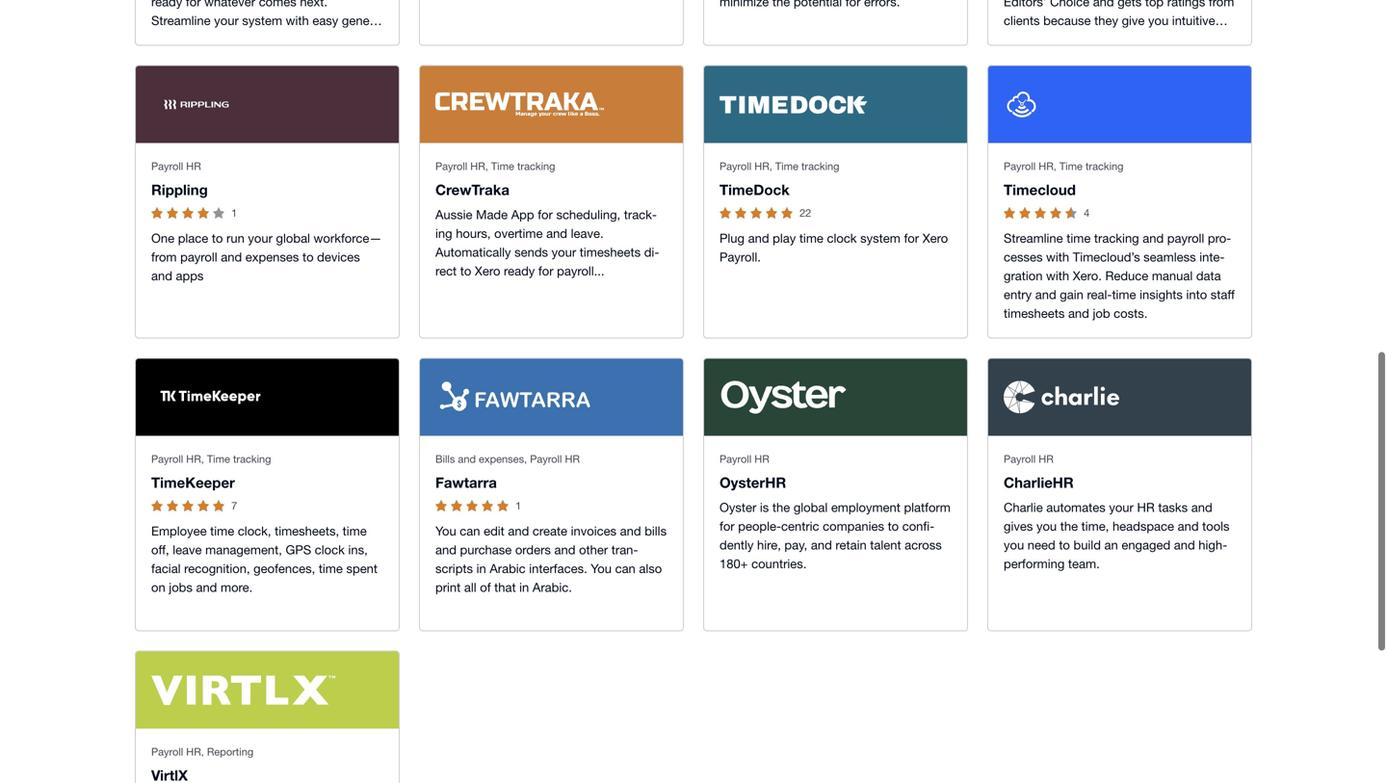 Task type: locate. For each thing, give the bounding box(es) containing it.
1 vertical spatial the
[[1061, 519, 1078, 534]]

play
[[773, 231, 796, 246]]

0 horizontal spatial your
[[248, 231, 273, 246]]

hr, up timedock link
[[755, 160, 773, 173]]

and down the recognition,
[[196, 580, 217, 595]]

you can edit and create invoices and bills and purchase orders and other tran scripts in arabic interfaces. you can also print all of that in arabic.
[[436, 524, 667, 595]]

time down 7 on the bottom left of page
[[210, 524, 234, 539]]

to
[[212, 231, 223, 246], [303, 250, 314, 265], [460, 264, 471, 279], [888, 519, 899, 534], [1059, 538, 1070, 553]]

gration
[[1004, 250, 1225, 284]]

0 vertical spatial you
[[436, 524, 456, 539]]

and up tools
[[1192, 500, 1213, 515]]

0 horizontal spatial payroll
[[180, 250, 217, 265]]

1 vertical spatial xero
[[475, 264, 500, 279]]

0 vertical spatial the
[[773, 500, 790, 515]]

payroll down 'place'
[[180, 250, 217, 265]]

0 horizontal spatial xero
[[475, 264, 500, 279]]

place
[[178, 231, 208, 246]]

hr, for cesses
[[1039, 160, 1057, 173]]

time
[[491, 160, 514, 173], [775, 160, 799, 173], [1060, 160, 1083, 173], [207, 453, 230, 466]]

0 vertical spatial with
[[1046, 250, 1070, 265]]

1 vertical spatial 1
[[516, 500, 521, 512]]

payroll inside 'one place to run your global workforce— from payroll and expenses to devices and apps'
[[180, 250, 217, 265]]

0 horizontal spatial you
[[1004, 538, 1024, 553]]

1 horizontal spatial xero
[[923, 231, 948, 246]]

time up ins,
[[343, 524, 367, 539]]

and left play at the top
[[748, 231, 769, 246]]

payroll inside streamline time tracking and payroll pro cesses with timecloud's seamless inte gration with xero. reduce manual data entry and gain real-time insights into staff timesheets and job costs.
[[1168, 231, 1205, 246]]

can left edit
[[460, 524, 480, 539]]

tracking up 22
[[802, 160, 840, 173]]

the inside the payroll hr charliehr charlie automates your hr tasks and gives you the time, headspace and tools you need to build an engaged and high- performing team.
[[1061, 519, 1078, 534]]

time up timekeeper 'link'
[[207, 453, 230, 466]]

0 vertical spatial in
[[477, 561, 486, 576]]

payroll for timekeeper
[[151, 453, 183, 466]]

charliehr app logo image
[[1004, 381, 1120, 414]]

xero down the automatically at the left
[[475, 264, 500, 279]]

tracking inside payroll hr, time tracking timekeeper
[[233, 453, 271, 466]]

for inside payroll hr oysterhr oyster is the global employment platform for people-centric companies to confi dently hire, pay, and retain talent across 180+ countries.
[[720, 519, 735, 534]]

payroll inside payroll hr rippling
[[151, 160, 183, 173]]

can down tran
[[615, 561, 636, 576]]

1 horizontal spatial clock
[[827, 231, 857, 246]]

1 vertical spatial you
[[591, 561, 612, 576]]

1 vertical spatial clock
[[315, 543, 345, 558]]

timesheets inside payroll hr, time tracking crewtraka aussie made app for scheduling, track ing hours, overtime and leave. automatically sends your timesheets di rect to xero ready for payroll...
[[580, 245, 641, 260]]

0 vertical spatial clock
[[827, 231, 857, 246]]

and right the pay,
[[811, 538, 832, 553]]

your up payroll...
[[552, 245, 576, 260]]

xero right the system
[[923, 231, 948, 246]]

time up timedock link
[[775, 160, 799, 173]]

tools
[[1203, 519, 1230, 534]]

and right "bills"
[[458, 453, 476, 466]]

payroll inside 'payroll hr, time tracking timecloud'
[[1004, 160, 1036, 173]]

can
[[460, 524, 480, 539], [615, 561, 636, 576]]

high-
[[1199, 538, 1228, 553]]

1 vertical spatial timesheets
[[1004, 306, 1065, 321]]

time inside plug and play time clock system for xero payroll.
[[800, 231, 824, 246]]

timedock
[[720, 181, 790, 199]]

tracking up timecloud's
[[1094, 231, 1140, 246]]

0 horizontal spatial 1
[[231, 207, 237, 219]]

0 horizontal spatial global
[[276, 231, 310, 246]]

ing
[[436, 207, 657, 241]]

timesheets down "leave."
[[580, 245, 641, 260]]

to up talent
[[888, 519, 899, 534]]

payroll up timekeeper
[[151, 453, 183, 466]]

payroll up timedock
[[720, 160, 752, 173]]

and up rect
[[546, 226, 568, 241]]

time down 22
[[800, 231, 824, 246]]

payroll
[[151, 160, 183, 173], [436, 160, 468, 173], [720, 160, 752, 173], [1004, 160, 1036, 173], [151, 453, 183, 466], [530, 453, 562, 466], [720, 453, 752, 466], [1004, 453, 1036, 466], [151, 746, 183, 759]]

tracking inside 'payroll hr, time tracking timecloud'
[[1086, 160, 1124, 173]]

rippling
[[151, 181, 208, 199]]

with up gain
[[1046, 269, 1070, 284]]

clock left ins,
[[315, 543, 345, 558]]

xero inside plug and play time clock system for xero payroll.
[[923, 231, 948, 246]]

1 vertical spatial global
[[794, 500, 828, 515]]

bills
[[436, 453, 455, 466]]

manual
[[1152, 269, 1193, 284]]

for
[[538, 207, 553, 222], [904, 231, 919, 246], [539, 264, 554, 279], [720, 519, 735, 534]]

in up of
[[477, 561, 486, 576]]

1 vertical spatial with
[[1046, 269, 1070, 284]]

0 horizontal spatial the
[[773, 500, 790, 515]]

print
[[436, 580, 461, 595]]

hr, up crewtraka
[[470, 160, 488, 173]]

rippling app logo image
[[151, 88, 241, 121]]

time up crewtraka link
[[491, 160, 514, 173]]

with
[[1046, 250, 1070, 265], [1046, 269, 1070, 284]]

run
[[226, 231, 245, 246]]

to left the build
[[1059, 538, 1070, 553]]

hours,
[[456, 226, 491, 241]]

across
[[905, 538, 942, 553]]

to down the automatically at the left
[[460, 264, 471, 279]]

payroll left reporting
[[151, 746, 183, 759]]

and up the print
[[436, 543, 457, 558]]

1 vertical spatial payroll
[[180, 250, 217, 265]]

hr, inside 'payroll hr, time tracking timecloud'
[[1039, 160, 1057, 173]]

for down sends
[[539, 264, 554, 279]]

tracking up 7 on the bottom left of page
[[233, 453, 271, 466]]

payroll inside payroll hr, time tracking timekeeper
[[151, 453, 183, 466]]

you
[[1037, 519, 1057, 534], [1004, 538, 1024, 553]]

companies
[[823, 519, 884, 534]]

in right that
[[519, 580, 529, 595]]

1 horizontal spatial global
[[794, 500, 828, 515]]

tracking inside payroll hr, time tracking timedock
[[802, 160, 840, 173]]

hr up "rippling"
[[186, 160, 201, 173]]

timesheets
[[580, 245, 641, 260], [1004, 306, 1065, 321]]

1 vertical spatial can
[[615, 561, 636, 576]]

22
[[800, 207, 812, 219]]

0 vertical spatial timesheets
[[580, 245, 641, 260]]

payroll inside payroll hr, time tracking timedock
[[720, 160, 752, 173]]

tracking inside payroll hr, time tracking crewtraka aussie made app for scheduling, track ing hours, overtime and leave. automatically sends your timesheets di rect to xero ready for payroll...
[[517, 160, 555, 173]]

expenses
[[245, 250, 299, 265]]

xero inside payroll hr, time tracking crewtraka aussie made app for scheduling, track ing hours, overtime and leave. automatically sends your timesheets di rect to xero ready for payroll...
[[475, 264, 500, 279]]

reduce
[[1106, 269, 1149, 284]]

hr,
[[470, 160, 488, 173], [755, 160, 773, 173], [1039, 160, 1057, 173], [186, 453, 204, 466], [186, 746, 204, 759]]

payroll up timecloud
[[1004, 160, 1036, 173]]

plug
[[720, 231, 745, 246]]

tracking up app on the top left of page
[[517, 160, 555, 173]]

the down the automates
[[1061, 519, 1078, 534]]

0 horizontal spatial in
[[477, 561, 486, 576]]

global up expenses
[[276, 231, 310, 246]]

and up tran
[[620, 524, 641, 539]]

hr, inside payroll hr, time tracking timedock
[[755, 160, 773, 173]]

is
[[760, 500, 769, 515]]

1 horizontal spatial the
[[1061, 519, 1078, 534]]

charliehr link
[[1004, 474, 1074, 492]]

overtime
[[494, 226, 543, 241]]

payroll up seamless
[[1168, 231, 1205, 246]]

1 with from the top
[[1046, 250, 1070, 265]]

0 vertical spatial can
[[460, 524, 480, 539]]

1 horizontal spatial you
[[1037, 519, 1057, 534]]

payroll right expenses,
[[530, 453, 562, 466]]

time inside 'payroll hr, time tracking timecloud'
[[1060, 160, 1083, 173]]

timesheets inside streamline time tracking and payroll pro cesses with timecloud's seamless inte gration with xero. reduce manual data entry and gain real-time insights into staff timesheets and job costs.
[[1004, 306, 1065, 321]]

time inside payroll hr, time tracking timedock
[[775, 160, 799, 173]]

1 up run
[[231, 207, 237, 219]]

team.
[[1068, 557, 1100, 572]]

global up centric on the bottom right of page
[[794, 500, 828, 515]]

timesheets,
[[275, 524, 339, 539]]

0 horizontal spatial clock
[[315, 543, 345, 558]]

to inside the payroll hr charliehr charlie automates your hr tasks and gives you the time, headspace and tools you need to build an engaged and high- performing team.
[[1059, 538, 1070, 553]]

payroll hr, time tracking timecloud
[[1004, 160, 1124, 199]]

with down the streamline
[[1046, 250, 1070, 265]]

0 horizontal spatial you
[[436, 524, 456, 539]]

your
[[248, 231, 273, 246], [552, 245, 576, 260], [1109, 500, 1134, 515]]

payroll inside payroll hr, time tracking crewtraka aussie made app for scheduling, track ing hours, overtime and leave. automatically sends your timesheets di rect to xero ready for payroll...
[[436, 160, 468, 173]]

payroll up charliehr link
[[1004, 453, 1036, 466]]

time up timecloud link
[[1060, 160, 1083, 173]]

time inside payroll hr, time tracking timekeeper
[[207, 453, 230, 466]]

1 horizontal spatial 1
[[516, 500, 521, 512]]

hire,
[[757, 538, 781, 553]]

spent
[[346, 561, 378, 576]]

1 horizontal spatial payroll
[[1168, 231, 1205, 246]]

timekeeper app logo image
[[151, 381, 270, 414]]

for down oyster
[[720, 519, 735, 534]]

devices
[[317, 250, 360, 265]]

and down from
[[151, 269, 172, 284]]

timecloud
[[1004, 181, 1076, 199]]

hr for rippling
[[186, 160, 201, 173]]

payroll for automates
[[1004, 453, 1036, 466]]

in
[[477, 561, 486, 576], [519, 580, 529, 595]]

hr inside payroll hr oysterhr oyster is the global employment platform for people-centric companies to confi dently hire, pay, and retain talent across 180+ countries.
[[755, 453, 770, 466]]

ins,
[[348, 543, 368, 558]]

hr right expenses,
[[565, 453, 580, 466]]

0 vertical spatial payroll
[[1168, 231, 1205, 246]]

hr, inside payroll hr, time tracking timekeeper
[[186, 453, 204, 466]]

tran
[[612, 543, 638, 558]]

tracking up 4
[[1086, 160, 1124, 173]]

you left edit
[[436, 524, 456, 539]]

clock left the system
[[827, 231, 857, 246]]

employment
[[831, 500, 901, 515]]

payroll hr charliehr charlie automates your hr tasks and gives you the time, headspace and tools you need to build an engaged and high- performing team.
[[1004, 453, 1230, 572]]

gives
[[1004, 519, 1033, 534]]

the right is
[[773, 500, 790, 515]]

1
[[231, 207, 237, 219], [516, 500, 521, 512]]

your up expenses
[[248, 231, 273, 246]]

timesheets down entry
[[1004, 306, 1065, 321]]

0 vertical spatial 1
[[231, 207, 237, 219]]

1 horizontal spatial can
[[615, 561, 636, 576]]

xero
[[923, 231, 948, 246], [475, 264, 500, 279]]

leave
[[173, 543, 202, 558]]

and left high-
[[1174, 538, 1195, 553]]

hr, up timecloud link
[[1039, 160, 1057, 173]]

you
[[436, 524, 456, 539], [591, 561, 612, 576]]

2 horizontal spatial your
[[1109, 500, 1134, 515]]

to inside payroll hr oysterhr oyster is the global employment platform for people-centric companies to confi dently hire, pay, and retain talent across 180+ countries.
[[888, 519, 899, 534]]

1 vertical spatial you
[[1004, 538, 1024, 553]]

0 vertical spatial you
[[1037, 519, 1057, 534]]

and up 'orders'
[[508, 524, 529, 539]]

insights
[[1140, 287, 1183, 302]]

payroll
[[1168, 231, 1205, 246], [180, 250, 217, 265]]

the inside payroll hr oysterhr oyster is the global employment platform for people-centric companies to confi dently hire, pay, and retain talent across 180+ countries.
[[773, 500, 790, 515]]

you up 'need' at the right bottom
[[1037, 519, 1057, 534]]

fawtarra link
[[436, 474, 497, 492]]

1 horizontal spatial in
[[519, 580, 529, 595]]

payroll for timedock
[[720, 160, 752, 173]]

hr inside payroll hr rippling
[[186, 160, 201, 173]]

payroll...
[[557, 264, 605, 279]]

hr, up timekeeper 'link'
[[186, 453, 204, 466]]

you down gives on the right of page
[[1004, 538, 1024, 553]]

1 for scripts
[[516, 500, 521, 512]]

arabic
[[490, 561, 526, 576]]

hr up charliehr link
[[1039, 453, 1054, 466]]

0 vertical spatial xero
[[923, 231, 948, 246]]

expenses,
[[479, 453, 527, 466]]

payroll for crewtraka
[[436, 160, 468, 173]]

0 horizontal spatial timesheets
[[580, 245, 641, 260]]

time,
[[1082, 519, 1109, 534]]

build
[[1074, 538, 1101, 553]]

to left devices
[[303, 250, 314, 265]]

0 vertical spatial global
[[276, 231, 310, 246]]

virtlx app logo image
[[151, 676, 335, 705]]

management,
[[205, 543, 282, 558]]

hr up oysterhr link
[[755, 453, 770, 466]]

you down 'other'
[[591, 561, 612, 576]]

all
[[464, 580, 477, 595]]

and
[[546, 226, 568, 241], [748, 231, 769, 246], [1143, 231, 1164, 246], [221, 250, 242, 265], [151, 269, 172, 284], [1036, 287, 1057, 302], [1069, 306, 1090, 321], [458, 453, 476, 466], [1192, 500, 1213, 515], [1178, 519, 1199, 534], [508, 524, 529, 539], [620, 524, 641, 539], [811, 538, 832, 553], [1174, 538, 1195, 553], [436, 543, 457, 558], [555, 543, 576, 558], [196, 580, 217, 595]]

payroll inside the payroll hr charliehr charlie automates your hr tasks and gives you the time, headspace and tools you need to build an engaged and high- performing team.
[[1004, 453, 1036, 466]]

for right the system
[[904, 231, 919, 246]]

talent
[[870, 538, 901, 553]]

inte
[[1200, 250, 1225, 265]]

payroll up crewtraka
[[436, 160, 468, 173]]

an
[[1105, 538, 1118, 553]]

payroll inside payroll hr oysterhr oyster is the global employment platform for people-centric companies to confi dently hire, pay, and retain talent across 180+ countries.
[[720, 453, 752, 466]]

tracking for leave
[[233, 453, 271, 466]]

of
[[480, 580, 491, 595]]

hr
[[186, 160, 201, 173], [565, 453, 580, 466], [755, 453, 770, 466], [1039, 453, 1054, 466], [1137, 500, 1155, 515]]

1 horizontal spatial timesheets
[[1004, 306, 1065, 321]]

1 horizontal spatial your
[[552, 245, 576, 260]]

other
[[579, 543, 608, 558]]

1 down bills and expenses, payroll hr fawtarra
[[516, 500, 521, 512]]

countries.
[[752, 557, 807, 572]]

payroll up oysterhr link
[[720, 453, 752, 466]]

your up headspace
[[1109, 500, 1134, 515]]

payroll up "rippling"
[[151, 160, 183, 173]]

and down tasks
[[1178, 519, 1199, 534]]



Task type: describe. For each thing, give the bounding box(es) containing it.
hr up headspace
[[1137, 500, 1155, 515]]

more.
[[221, 580, 253, 595]]

global inside 'one place to run your global workforce— from payroll and expenses to devices and apps'
[[276, 231, 310, 246]]

your inside 'one place to run your global workforce— from payroll and expenses to devices and apps'
[[248, 231, 273, 246]]

and down gain
[[1069, 306, 1090, 321]]

data
[[1197, 269, 1221, 284]]

platform
[[904, 500, 951, 515]]

and inside employee time clock, timesheets, time off, leave management, gps clock ins, facial recognition, geofences, time spent on jobs and more.
[[196, 580, 217, 595]]

fawtarra
[[436, 474, 497, 492]]

2 with from the top
[[1046, 269, 1070, 284]]

charlie
[[1004, 500, 1043, 515]]

and up interfaces.
[[555, 543, 576, 558]]

entry
[[1004, 287, 1032, 302]]

1 for apps
[[231, 207, 237, 219]]

tracking for for
[[802, 160, 840, 173]]

timedock logo image
[[720, 96, 868, 114]]

workforce—
[[314, 231, 382, 246]]

that
[[494, 580, 516, 595]]

charliehr
[[1004, 474, 1074, 492]]

one
[[151, 231, 174, 246]]

clock inside employee time clock, timesheets, time off, leave management, gps clock ins, facial recognition, geofences, time spent on jobs and more.
[[315, 543, 345, 558]]

hr inside bills and expenses, payroll hr fawtarra
[[565, 453, 580, 466]]

and left gain
[[1036, 287, 1057, 302]]

centric
[[781, 519, 820, 534]]

app
[[511, 207, 534, 222]]

time down 4
[[1067, 231, 1091, 246]]

and up seamless
[[1143, 231, 1164, 246]]

automates
[[1047, 500, 1106, 515]]

sends
[[515, 245, 548, 260]]

streamline
[[1004, 231, 1063, 246]]

job
[[1093, 306, 1111, 321]]

payroll hr rippling
[[151, 160, 208, 199]]

to left run
[[212, 231, 223, 246]]

payroll.
[[720, 250, 761, 265]]

xero.
[[1073, 269, 1102, 284]]

employee
[[151, 524, 207, 539]]

payroll for timecloud
[[1004, 160, 1036, 173]]

for inside plug and play time clock system for xero payroll.
[[904, 231, 919, 246]]

cesses
[[1004, 231, 1232, 265]]

edit
[[484, 524, 505, 539]]

rippling link
[[151, 181, 208, 199]]

crewtraka logo image
[[436, 93, 604, 117]]

for right app on the top left of page
[[538, 207, 553, 222]]

scheduling,
[[556, 207, 621, 222]]

staff
[[1211, 287, 1235, 302]]

timekeeper
[[151, 474, 235, 492]]

scripts
[[436, 543, 638, 576]]

crewtraka
[[436, 181, 510, 199]]

performing
[[1004, 557, 1065, 572]]

oysterhr
[[720, 474, 786, 492]]

reporting
[[207, 746, 254, 759]]

hr, for for
[[755, 160, 773, 173]]

engaged
[[1122, 538, 1171, 553]]

into
[[1187, 287, 1207, 302]]

and inside bills and expenses, payroll hr fawtarra
[[458, 453, 476, 466]]

off,
[[151, 543, 169, 558]]

and inside payroll hr, time tracking crewtraka aussie made app for scheduling, track ing hours, overtime and leave. automatically sends your timesheets di rect to xero ready for payroll...
[[546, 226, 568, 241]]

one place to run your global workforce— from payroll and expenses to devices and apps
[[151, 231, 382, 284]]

time down the reduce
[[1112, 287, 1136, 302]]

ready
[[504, 264, 535, 279]]

gain
[[1060, 287, 1084, 302]]

tracking inside streamline time tracking and payroll pro cesses with timecloud's seamless inte gration with xero. reduce manual data entry and gain real-time insights into staff timesheets and job costs.
[[1094, 231, 1140, 246]]

jobs
[[169, 580, 193, 595]]

hr for oysterhr
[[755, 453, 770, 466]]

180+
[[720, 557, 748, 572]]

headspace
[[1113, 519, 1175, 534]]

automatically
[[436, 245, 511, 260]]

crewtraka link
[[436, 181, 510, 199]]

fawtarra app logo image
[[436, 381, 599, 414]]

tracking for cesses
[[1086, 160, 1124, 173]]

global inside payroll hr oysterhr oyster is the global employment platform for people-centric companies to confi dently hire, pay, and retain talent across 180+ countries.
[[794, 500, 828, 515]]

7
[[231, 500, 237, 512]]

payroll hr, reporting
[[151, 746, 254, 759]]

1 horizontal spatial you
[[591, 561, 612, 576]]

time for for
[[775, 160, 799, 173]]

timecloud logo image
[[1004, 88, 1039, 121]]

tasks
[[1158, 500, 1188, 515]]

4
[[1084, 207, 1090, 219]]

recognition,
[[184, 561, 250, 576]]

payroll for is
[[720, 453, 752, 466]]

timecloud's
[[1073, 250, 1140, 265]]

0 horizontal spatial can
[[460, 524, 480, 539]]

geofences,
[[254, 561, 315, 576]]

hr, for leave
[[186, 453, 204, 466]]

your inside the payroll hr charliehr charlie automates your hr tasks and gives you the time, headspace and tools you need to build an engaged and high- performing team.
[[1109, 500, 1134, 515]]

oysterhr app logo image
[[720, 381, 848, 414]]

payroll hr, time tracking timedock
[[720, 160, 840, 199]]

system
[[861, 231, 901, 246]]

time for cesses
[[1060, 160, 1083, 173]]

and inside payroll hr oysterhr oyster is the global employment platform for people-centric companies to confi dently hire, pay, and retain talent across 180+ countries.
[[811, 538, 832, 553]]

your inside payroll hr, time tracking crewtraka aussie made app for scheduling, track ing hours, overtime and leave. automatically sends your timesheets di rect to xero ready for payroll...
[[552, 245, 576, 260]]

1 vertical spatial in
[[519, 580, 529, 595]]

payroll inside bills and expenses, payroll hr fawtarra
[[530, 453, 562, 466]]

interfaces.
[[529, 561, 587, 576]]

hr for charliehr
[[1039, 453, 1054, 466]]

arabic.
[[533, 580, 572, 595]]

di
[[644, 245, 659, 260]]

payroll hr, time tracking crewtraka aussie made app for scheduling, track ing hours, overtime and leave. automatically sends your timesheets di rect to xero ready for payroll...
[[436, 160, 659, 279]]

payroll hr oysterhr oyster is the global employment platform for people-centric companies to confi dently hire, pay, and retain talent across 180+ countries.
[[720, 453, 951, 572]]

people-
[[738, 519, 781, 534]]

invoices
[[571, 524, 617, 539]]

facial
[[151, 561, 181, 576]]

dently
[[720, 519, 935, 553]]

and inside plug and play time clock system for xero payroll.
[[748, 231, 769, 246]]

hr, inside payroll hr, time tracking crewtraka aussie made app for scheduling, track ing hours, overtime and leave. automatically sends your timesheets di rect to xero ready for payroll...
[[470, 160, 488, 173]]

clock,
[[238, 524, 271, 539]]

leave.
[[571, 226, 604, 241]]

clock inside plug and play time clock system for xero payroll.
[[827, 231, 857, 246]]

plug and play time clock system for xero payroll.
[[720, 231, 948, 265]]

also
[[639, 561, 662, 576]]

employee time clock, timesheets, time off, leave management, gps clock ins, facial recognition, geofences, time spent on jobs and more.
[[151, 524, 378, 595]]

pro
[[1208, 231, 1232, 246]]

oyster
[[720, 500, 757, 515]]

bills and expenses, payroll hr fawtarra
[[436, 453, 580, 492]]

time for leave
[[207, 453, 230, 466]]

track
[[624, 207, 657, 222]]

costs.
[[1114, 306, 1148, 321]]

to inside payroll hr, time tracking crewtraka aussie made app for scheduling, track ing hours, overtime and leave. automatically sends your timesheets di rect to xero ready for payroll...
[[460, 264, 471, 279]]

hr, left reporting
[[186, 746, 204, 759]]

timedock link
[[720, 181, 790, 199]]

timecloud link
[[1004, 181, 1076, 199]]

need
[[1028, 538, 1056, 553]]

time left spent at the left bottom of page
[[319, 561, 343, 576]]

time inside payroll hr, time tracking crewtraka aussie made app for scheduling, track ing hours, overtime and leave. automatically sends your timesheets di rect to xero ready for payroll...
[[491, 160, 514, 173]]

confi
[[903, 519, 935, 534]]

from
[[151, 250, 177, 265]]

and down run
[[221, 250, 242, 265]]



Task type: vqa. For each thing, say whether or not it's contained in the screenshot.
Newest
no



